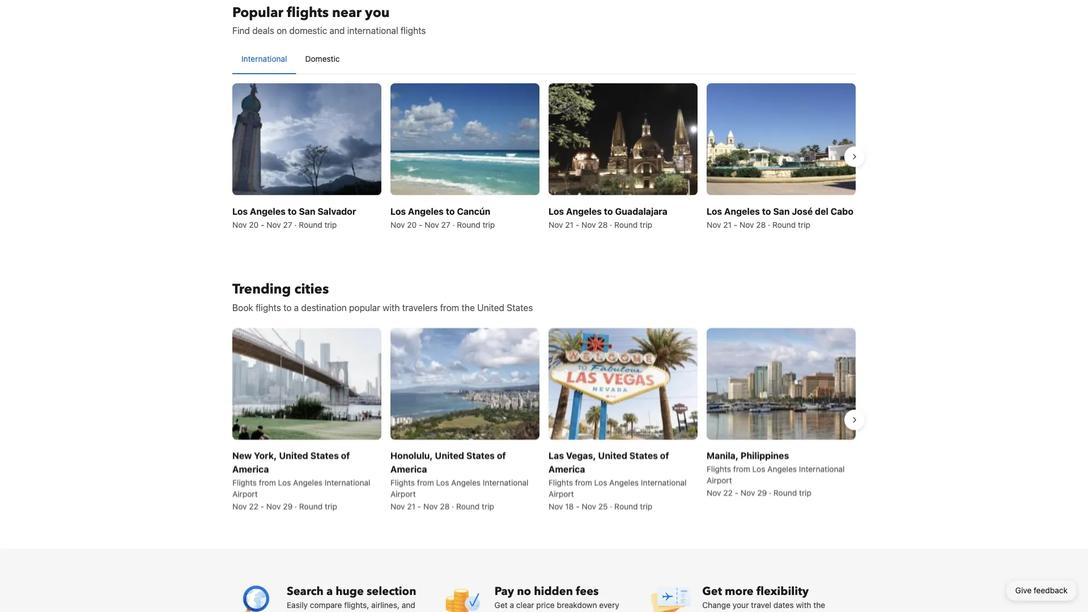 Task type: vqa. For each thing, say whether or not it's contained in the screenshot.
José on the right
yes



Task type: locate. For each thing, give the bounding box(es) containing it.
the inside get more flexibility change your travel dates with the flexible ticket option*
[[813, 600, 825, 609]]

from down honolulu,
[[417, 478, 434, 487]]

flights down new
[[232, 478, 257, 487]]

get more flexibility change your travel dates with the flexible ticket option*
[[702, 583, 825, 612]]

los angeles to san salvador image
[[232, 83, 381, 195]]

1 horizontal spatial san
[[773, 206, 790, 216]]

america inside las vegas, united states of america flights from los angeles international airport nov 18 - nov 25 · round trip
[[549, 464, 585, 474]]

from down york,
[[259, 478, 276, 487]]

honolulu, united states of america flights from los angeles international airport nov 21 - nov 28 · round trip
[[390, 450, 528, 511]]

0 vertical spatial get
[[702, 583, 722, 599]]

2 region from the top
[[223, 323, 865, 517]]

· inside honolulu, united states of america flights from los angeles international airport nov 21 - nov 28 · round trip
[[452, 502, 454, 511]]

0 horizontal spatial 22
[[249, 502, 258, 511]]

to left guadalajara
[[604, 206, 613, 216]]

trip inside los angeles to cancún nov 20 - nov 27 · round trip
[[483, 220, 495, 229]]

pay no hidden fees get a clear price breakdown every step of the way
[[495, 583, 619, 612]]

and
[[330, 25, 345, 36], [402, 600, 415, 609]]

los angeles to guadalajara nov 21 - nov 28 · round trip
[[549, 206, 667, 229]]

flights inside las vegas, united states of america flights from los angeles international airport nov 18 - nov 25 · round trip
[[549, 478, 573, 487]]

angeles inside las vegas, united states of america flights from los angeles international airport nov 18 - nov 25 · round trip
[[609, 478, 639, 487]]

2 horizontal spatial 28
[[756, 220, 766, 229]]

of inside new york, united states of america flights from los angeles international airport nov 22 - nov 29 · round trip
[[341, 450, 350, 461]]

and for selection
[[402, 600, 415, 609]]

states
[[507, 302, 533, 313], [310, 450, 339, 461], [466, 450, 495, 461], [629, 450, 658, 461]]

of
[[341, 450, 350, 461], [497, 450, 506, 461], [660, 450, 669, 461], [513, 611, 520, 612]]

region containing los angeles to san salvador
[[223, 79, 865, 235]]

flights down manila,
[[707, 464, 731, 473]]

2 vertical spatial flights
[[256, 302, 281, 313]]

international
[[241, 54, 287, 63], [799, 464, 845, 473], [325, 478, 370, 487], [483, 478, 528, 487], [641, 478, 687, 487]]

and inside search a huge selection easily compare flights, airlines, and prices – all in one place
[[402, 600, 415, 609]]

to down trending
[[283, 302, 292, 313]]

0 horizontal spatial the
[[462, 302, 475, 313]]

0 horizontal spatial america
[[232, 464, 269, 474]]

airport down manila,
[[707, 475, 732, 485]]

philippines
[[741, 450, 789, 461]]

flights up 18
[[549, 478, 573, 487]]

huge
[[336, 583, 364, 599]]

flights down honolulu,
[[390, 478, 415, 487]]

the
[[462, 302, 475, 313], [813, 600, 825, 609], [522, 611, 534, 612]]

region
[[223, 79, 865, 235], [223, 323, 865, 517]]

0 vertical spatial 29
[[757, 488, 767, 497]]

to left cancún
[[446, 206, 455, 216]]

1 vertical spatial the
[[813, 600, 825, 609]]

the down clear
[[522, 611, 534, 612]]

1 horizontal spatial 21
[[565, 220, 573, 229]]

1 vertical spatial 29
[[283, 502, 293, 511]]

los angeles to san salvador nov 20 - nov 27 · round trip
[[232, 206, 356, 229]]

with right popular
[[383, 302, 400, 313]]

2 horizontal spatial 21
[[723, 220, 732, 229]]

las vegas, united states of america flights from los angeles international airport nov 18 - nov 25 · round trip
[[549, 450, 687, 511]]

guadalajara
[[615, 206, 667, 216]]

to for 20
[[446, 206, 455, 216]]

los angeles to guadalajara image
[[549, 83, 698, 195]]

0 vertical spatial with
[[383, 302, 400, 313]]

round inside los angeles to guadalajara nov 21 - nov 28 · round trip
[[614, 220, 638, 229]]

flights
[[287, 3, 329, 22], [401, 25, 426, 36], [256, 302, 281, 313]]

round inside manila, philippines flights from los angeles international airport nov 22 - nov 29 · round trip
[[773, 488, 797, 497]]

airport up 18
[[549, 489, 574, 498]]

round inside los angeles to san josé del cabo nov 21 - nov 28 · round trip
[[772, 220, 796, 229]]

san for josé
[[773, 206, 790, 216]]

of inside honolulu, united states of america flights from los angeles international airport nov 21 - nov 28 · round trip
[[497, 450, 506, 461]]

los inside los angeles to guadalajara nov 21 - nov 28 · round trip
[[549, 206, 564, 216]]

2 vertical spatial the
[[522, 611, 534, 612]]

0 vertical spatial and
[[330, 25, 345, 36]]

22 down new
[[249, 502, 258, 511]]

with
[[383, 302, 400, 313], [796, 600, 811, 609]]

to left josé at the top
[[762, 206, 771, 216]]

20 inside los angeles to san salvador nov 20 - nov 27 · round trip
[[249, 220, 259, 229]]

international inside honolulu, united states of america flights from los angeles international airport nov 21 - nov 28 · round trip
[[483, 478, 528, 487]]

america down honolulu,
[[390, 464, 427, 474]]

ticket
[[732, 611, 753, 612]]

3 america from the left
[[549, 464, 585, 474]]

los inside manila, philippines flights from los angeles international airport nov 22 - nov 29 · round trip
[[752, 464, 765, 473]]

get up the change
[[702, 583, 722, 599]]

20
[[249, 220, 259, 229], [407, 220, 417, 229]]

america
[[232, 464, 269, 474], [390, 464, 427, 474], [549, 464, 585, 474]]

1 horizontal spatial 20
[[407, 220, 417, 229]]

1 horizontal spatial the
[[522, 611, 534, 612]]

the right travelers
[[462, 302, 475, 313]]

selection
[[367, 583, 416, 599]]

and inside the popular flights near you find deals on domestic and international flights
[[330, 25, 345, 36]]

united inside honolulu, united states of america flights from los angeles international airport nov 21 - nov 28 · round trip
[[435, 450, 464, 461]]

to inside los angeles to san josé del cabo nov 21 - nov 28 · round trip
[[762, 206, 771, 216]]

27 inside los angeles to cancún nov 20 - nov 27 · round trip
[[441, 220, 450, 229]]

0 horizontal spatial flights
[[256, 302, 281, 313]]

1 vertical spatial a
[[326, 583, 333, 599]]

1 horizontal spatial a
[[326, 583, 333, 599]]

1 america from the left
[[232, 464, 269, 474]]

to
[[288, 206, 297, 216], [446, 206, 455, 216], [604, 206, 613, 216], [762, 206, 771, 216], [283, 302, 292, 313]]

0 vertical spatial region
[[223, 79, 865, 235]]

1 vertical spatial flights
[[401, 25, 426, 36]]

0 horizontal spatial and
[[330, 25, 345, 36]]

to inside los angeles to cancún nov 20 - nov 27 · round trip
[[446, 206, 455, 216]]

0 horizontal spatial 29
[[283, 502, 293, 511]]

with right dates
[[796, 600, 811, 609]]

america for new
[[232, 464, 269, 474]]

to inside los angeles to guadalajara nov 21 - nov 28 · round trip
[[604, 206, 613, 216]]

of inside las vegas, united states of america flights from los angeles international airport nov 18 - nov 25 · round trip
[[660, 450, 669, 461]]

2 america from the left
[[390, 464, 427, 474]]

get inside pay no hidden fees get a clear price breakdown every step of the way
[[495, 600, 508, 609]]

1 vertical spatial region
[[223, 323, 865, 517]]

airport down honolulu,
[[390, 489, 416, 498]]

· inside los angeles to san salvador nov 20 - nov 27 · round trip
[[294, 220, 297, 229]]

change
[[702, 600, 731, 609]]

0 vertical spatial a
[[294, 302, 299, 313]]

1 horizontal spatial get
[[702, 583, 722, 599]]

1 san from the left
[[299, 206, 315, 216]]

with inside get more flexibility change your travel dates with the flexible ticket option*
[[796, 600, 811, 609]]

united
[[477, 302, 504, 313], [279, 450, 308, 461], [435, 450, 464, 461], [598, 450, 627, 461]]

los inside las vegas, united states of america flights from los angeles international airport nov 18 - nov 25 · round trip
[[594, 478, 607, 487]]

a down cities
[[294, 302, 299, 313]]

new york, united states of america flights from los angeles international airport nov 22 - nov 29 · round trip
[[232, 450, 370, 511]]

from down manila,
[[733, 464, 750, 473]]

los angeles to cancún image
[[390, 83, 539, 195]]

near
[[332, 3, 362, 22]]

2 horizontal spatial the
[[813, 600, 825, 609]]

los
[[232, 206, 248, 216], [390, 206, 406, 216], [549, 206, 564, 216], [707, 206, 722, 216], [752, 464, 765, 473], [278, 478, 291, 487], [436, 478, 449, 487], [594, 478, 607, 487]]

0 horizontal spatial get
[[495, 600, 508, 609]]

0 horizontal spatial with
[[383, 302, 400, 313]]

honolulu, united states of america image
[[390, 328, 539, 439]]

popular
[[232, 3, 283, 22]]

1 20 from the left
[[249, 220, 259, 229]]

and for you
[[330, 25, 345, 36]]

1 vertical spatial get
[[495, 600, 508, 609]]

2 horizontal spatial america
[[549, 464, 585, 474]]

america down new
[[232, 464, 269, 474]]

search
[[287, 583, 324, 599]]

trending
[[232, 280, 291, 299]]

a inside trending cities book flights to a destination popular with travelers from the united states
[[294, 302, 299, 313]]

states inside new york, united states of america flights from los angeles international airport nov 22 - nov 29 · round trip
[[310, 450, 339, 461]]

2 horizontal spatial a
[[510, 600, 514, 609]]

states inside honolulu, united states of america flights from los angeles international airport nov 21 - nov 28 · round trip
[[466, 450, 495, 461]]

to inside trending cities book flights to a destination popular with travelers from the united states
[[283, 302, 292, 313]]

trip inside honolulu, united states of america flights from los angeles international airport nov 21 - nov 28 · round trip
[[482, 502, 494, 511]]

21 inside los angeles to guadalajara nov 21 - nov 28 · round trip
[[565, 220, 573, 229]]

0 horizontal spatial a
[[294, 302, 299, 313]]

1 region from the top
[[223, 79, 865, 235]]

1 horizontal spatial 27
[[441, 220, 450, 229]]

a up step
[[510, 600, 514, 609]]

get
[[702, 583, 722, 599], [495, 600, 508, 609]]

1 vertical spatial 22
[[249, 502, 258, 511]]

international inside button
[[241, 54, 287, 63]]

0 horizontal spatial 20
[[249, 220, 259, 229]]

deals
[[252, 25, 274, 36]]

0 vertical spatial the
[[462, 302, 475, 313]]

a
[[294, 302, 299, 313], [326, 583, 333, 599], [510, 600, 514, 609]]

angeles inside los angeles to cancún nov 20 - nov 27 · round trip
[[408, 206, 444, 216]]

28 inside los angeles to guadalajara nov 21 - nov 28 · round trip
[[598, 220, 608, 229]]

-
[[261, 220, 264, 229], [419, 220, 422, 229], [576, 220, 579, 229], [734, 220, 737, 229], [735, 488, 738, 497], [261, 502, 264, 511], [418, 502, 421, 511], [576, 502, 580, 511]]

round
[[299, 220, 322, 229], [457, 220, 480, 229], [614, 220, 638, 229], [772, 220, 796, 229], [773, 488, 797, 497], [299, 502, 323, 511], [456, 502, 480, 511], [614, 502, 638, 511]]

flexible
[[702, 611, 730, 612]]

20 inside los angeles to cancún nov 20 - nov 27 · round trip
[[407, 220, 417, 229]]

28
[[598, 220, 608, 229], [756, 220, 766, 229], [440, 502, 450, 511]]

flights right international at top left
[[401, 25, 426, 36]]

airport
[[707, 475, 732, 485], [232, 489, 258, 498], [390, 489, 416, 498], [549, 489, 574, 498]]

29
[[757, 488, 767, 497], [283, 502, 293, 511]]

destination
[[301, 302, 347, 313]]

domestic button
[[296, 44, 349, 74]]

angeles inside los angeles to san josé del cabo nov 21 - nov 28 · round trip
[[724, 206, 760, 216]]

2 vertical spatial a
[[510, 600, 514, 609]]

a up 'compare'
[[326, 583, 333, 599]]

one
[[337, 611, 350, 612]]

27
[[283, 220, 292, 229], [441, 220, 450, 229]]

fees
[[576, 583, 599, 599]]

from down vegas,
[[575, 478, 592, 487]]

flights down trending
[[256, 302, 281, 313]]

trip inside new york, united states of america flights from los angeles international airport nov 22 - nov 29 · round trip
[[325, 502, 337, 511]]

las
[[549, 450, 564, 461]]

vegas,
[[566, 450, 596, 461]]

1 horizontal spatial and
[[402, 600, 415, 609]]

0 horizontal spatial 21
[[407, 502, 415, 511]]

get up step
[[495, 600, 508, 609]]

flights inside honolulu, united states of america flights from los angeles international airport nov 21 - nov 28 · round trip
[[390, 478, 415, 487]]

0 vertical spatial 22
[[723, 488, 733, 497]]

the inside pay no hidden fees get a clear price breakdown every step of the way
[[522, 611, 534, 612]]

america down 'las'
[[549, 464, 585, 474]]

los inside los angeles to cancún nov 20 - nov 27 · round trip
[[390, 206, 406, 216]]

- inside los angeles to guadalajara nov 21 - nov 28 · round trip
[[576, 220, 579, 229]]

1 vertical spatial with
[[796, 600, 811, 609]]

to inside los angeles to san salvador nov 20 - nov 27 · round trip
[[288, 206, 297, 216]]

every
[[599, 600, 619, 609]]

to left the salvador
[[288, 206, 297, 216]]

nov
[[232, 220, 247, 229], [267, 220, 281, 229], [390, 220, 405, 229], [425, 220, 439, 229], [549, 220, 563, 229], [581, 220, 596, 229], [707, 220, 721, 229], [740, 220, 754, 229], [707, 488, 721, 497], [741, 488, 755, 497], [232, 502, 247, 511], [266, 502, 281, 511], [390, 502, 405, 511], [423, 502, 438, 511], [549, 502, 563, 511], [582, 502, 596, 511]]

angeles inside new york, united states of america flights from los angeles international airport nov 22 - nov 29 · round trip
[[293, 478, 323, 487]]

· inside los angeles to guadalajara nov 21 - nov 28 · round trip
[[610, 220, 612, 229]]

manila,
[[707, 450, 738, 461]]

1 horizontal spatial flights
[[287, 3, 329, 22]]

the right dates
[[813, 600, 825, 609]]

a for trending
[[294, 302, 299, 313]]

tab list
[[232, 44, 856, 75]]

san left josé at the top
[[773, 206, 790, 216]]

· inside manila, philippines flights from los angeles international airport nov 22 - nov 29 · round trip
[[769, 488, 771, 497]]

1 horizontal spatial 29
[[757, 488, 767, 497]]

a inside pay no hidden fees get a clear price breakdown every step of the way
[[510, 600, 514, 609]]

domestic
[[305, 54, 340, 63]]

0 horizontal spatial 27
[[283, 220, 292, 229]]

from right travelers
[[440, 302, 459, 313]]

popular flights near you find deals on domestic and international flights
[[232, 3, 426, 36]]

option*
[[755, 611, 782, 612]]

trip inside las vegas, united states of america flights from los angeles international airport nov 18 - nov 25 · round trip
[[640, 502, 652, 511]]

2 27 from the left
[[441, 220, 450, 229]]

and down the selection
[[402, 600, 415, 609]]

los inside new york, united states of america flights from los angeles international airport nov 22 - nov 29 · round trip
[[278, 478, 291, 487]]

manila, philippines image
[[707, 328, 856, 439]]

0 horizontal spatial san
[[299, 206, 315, 216]]

from
[[440, 302, 459, 313], [733, 464, 750, 473], [259, 478, 276, 487], [417, 478, 434, 487], [575, 478, 592, 487]]

flights up domestic
[[287, 3, 329, 22]]

cities
[[294, 280, 329, 299]]

- inside manila, philippines flights from los angeles international airport nov 22 - nov 29 · round trip
[[735, 488, 738, 497]]

angeles
[[250, 206, 286, 216], [408, 206, 444, 216], [566, 206, 602, 216], [724, 206, 760, 216], [767, 464, 797, 473], [293, 478, 323, 487], [451, 478, 481, 487], [609, 478, 639, 487]]

and down near
[[330, 25, 345, 36]]

place
[[353, 611, 372, 612]]

21
[[565, 220, 573, 229], [723, 220, 732, 229], [407, 502, 415, 511]]

· inside las vegas, united states of america flights from los angeles international airport nov 18 - nov 25 · round trip
[[610, 502, 612, 511]]

29 inside manila, philippines flights from los angeles international airport nov 22 - nov 29 · round trip
[[757, 488, 767, 497]]

san
[[299, 206, 315, 216], [773, 206, 790, 216]]

1 horizontal spatial with
[[796, 600, 811, 609]]

2 san from the left
[[773, 206, 790, 216]]

- inside los angeles to san josé del cabo nov 21 - nov 28 · round trip
[[734, 220, 737, 229]]

1 27 from the left
[[283, 220, 292, 229]]

0 horizontal spatial 28
[[440, 502, 450, 511]]

- inside new york, united states of america flights from los angeles international airport nov 22 - nov 29 · round trip
[[261, 502, 264, 511]]

san left the salvador
[[299, 206, 315, 216]]

trip inside los angeles to guadalajara nov 21 - nov 28 · round trip
[[640, 220, 652, 229]]

flights
[[707, 464, 731, 473], [232, 478, 257, 487], [390, 478, 415, 487], [549, 478, 573, 487]]

york,
[[254, 450, 277, 461]]

0 vertical spatial flights
[[287, 3, 329, 22]]

22 down manila,
[[723, 488, 733, 497]]

trip
[[324, 220, 337, 229], [483, 220, 495, 229], [640, 220, 652, 229], [798, 220, 810, 229], [799, 488, 811, 497], [325, 502, 337, 511], [482, 502, 494, 511], [640, 502, 652, 511]]

dates
[[773, 600, 794, 609]]

angeles inside los angeles to guadalajara nov 21 - nov 28 · round trip
[[566, 206, 602, 216]]

1 horizontal spatial america
[[390, 464, 427, 474]]

2 20 from the left
[[407, 220, 417, 229]]

1 horizontal spatial 22
[[723, 488, 733, 497]]

way
[[536, 611, 550, 612]]

1 vertical spatial and
[[402, 600, 415, 609]]

trending cities book flights to a destination popular with travelers from the united states
[[232, 280, 533, 313]]

san for salvador
[[299, 206, 315, 216]]

airport down new
[[232, 489, 258, 498]]

hidden
[[534, 583, 573, 599]]

1 horizontal spatial 28
[[598, 220, 608, 229]]

21 inside los angeles to san josé del cabo nov 21 - nov 28 · round trip
[[723, 220, 732, 229]]

22
[[723, 488, 733, 497], [249, 502, 258, 511]]

of inside pay no hidden fees get a clear price breakdown every step of the way
[[513, 611, 520, 612]]



Task type: describe. For each thing, give the bounding box(es) containing it.
salvador
[[318, 206, 356, 216]]

compare
[[310, 600, 342, 609]]

step
[[495, 611, 511, 612]]

trip inside los angeles to san josé del cabo nov 21 - nov 28 · round trip
[[798, 220, 810, 229]]

round inside los angeles to san salvador nov 20 - nov 27 · round trip
[[299, 220, 322, 229]]

los inside los angeles to san salvador nov 20 - nov 27 · round trip
[[232, 206, 248, 216]]

new york, united states of america image
[[232, 328, 381, 439]]

los angeles to san josé del cabo nov 21 - nov 28 · round trip
[[707, 206, 853, 229]]

united inside las vegas, united states of america flights from los angeles international airport nov 18 - nov 25 · round trip
[[598, 450, 627, 461]]

america inside honolulu, united states of america flights from los angeles international airport nov 21 - nov 28 · round trip
[[390, 464, 427, 474]]

to for nov
[[288, 206, 297, 216]]

airport inside las vegas, united states of america flights from los angeles international airport nov 18 - nov 25 · round trip
[[549, 489, 574, 498]]

del
[[815, 206, 828, 216]]

29 inside new york, united states of america flights from los angeles international airport nov 22 - nov 29 · round trip
[[283, 502, 293, 511]]

cancún
[[457, 206, 490, 216]]

- inside las vegas, united states of america flights from los angeles international airport nov 18 - nov 25 · round trip
[[576, 502, 580, 511]]

give feedback button
[[1006, 580, 1077, 601]]

international inside manila, philippines flights from los angeles international airport nov 22 - nov 29 · round trip
[[799, 464, 845, 473]]

region containing new york, united states of america
[[223, 323, 865, 517]]

from inside manila, philippines flights from los angeles international airport nov 22 - nov 29 · round trip
[[733, 464, 750, 473]]

find
[[232, 25, 250, 36]]

manila, philippines flights from los angeles international airport nov 22 - nov 29 · round trip
[[707, 450, 845, 497]]

search a huge selection easily compare flights, airlines, and prices – all in one place
[[287, 583, 416, 612]]

–
[[311, 611, 316, 612]]

international inside las vegas, united states of america flights from los angeles international airport nov 18 - nov 25 · round trip
[[641, 478, 687, 487]]

flights inside trending cities book flights to a destination popular with travelers from the united states
[[256, 302, 281, 313]]

las vegas, united states of america image
[[549, 328, 698, 439]]

international button
[[232, 44, 296, 74]]

angeles inside honolulu, united states of america flights from los angeles international airport nov 21 - nov 28 · round trip
[[451, 478, 481, 487]]

· inside new york, united states of america flights from los angeles international airport nov 22 - nov 29 · round trip
[[295, 502, 297, 511]]

airport inside new york, united states of america flights from los angeles international airport nov 22 - nov 29 · round trip
[[232, 489, 258, 498]]

a for pay
[[510, 600, 514, 609]]

· inside los angeles to cancún nov 20 - nov 27 · round trip
[[453, 220, 455, 229]]

22 inside manila, philippines flights from los angeles international airport nov 22 - nov 29 · round trip
[[723, 488, 733, 497]]

27 inside los angeles to san salvador nov 20 - nov 27 · round trip
[[283, 220, 292, 229]]

to for del
[[762, 206, 771, 216]]

tab list containing international
[[232, 44, 856, 75]]

airport inside manila, philippines flights from los angeles international airport nov 22 - nov 29 · round trip
[[707, 475, 732, 485]]

you
[[365, 3, 390, 22]]

feedback
[[1034, 586, 1068, 595]]

flights inside manila, philippines flights from los angeles international airport nov 22 - nov 29 · round trip
[[707, 464, 731, 473]]

popular
[[349, 302, 380, 313]]

airlines,
[[371, 600, 399, 609]]

21 inside honolulu, united states of america flights from los angeles international airport nov 21 - nov 28 · round trip
[[407, 502, 415, 511]]

the inside trending cities book flights to a destination popular with travelers from the united states
[[462, 302, 475, 313]]

travel
[[751, 600, 771, 609]]

trip inside los angeles to san salvador nov 20 - nov 27 · round trip
[[324, 220, 337, 229]]

· inside los angeles to san josé del cabo nov 21 - nov 28 · round trip
[[768, 220, 770, 229]]

trip inside manila, philippines flights from los angeles international airport nov 22 - nov 29 · round trip
[[799, 488, 811, 497]]

18
[[565, 502, 574, 511]]

los angeles to cancún nov 20 - nov 27 · round trip
[[390, 206, 495, 229]]

no
[[517, 583, 531, 599]]

flights inside new york, united states of america flights from los angeles international airport nov 22 - nov 29 · round trip
[[232, 478, 257, 487]]

to for 21
[[604, 206, 613, 216]]

breakdown
[[557, 600, 597, 609]]

flexibility
[[756, 583, 809, 599]]

28 inside honolulu, united states of america flights from los angeles international airport nov 21 - nov 28 · round trip
[[440, 502, 450, 511]]

all
[[318, 611, 326, 612]]

give
[[1015, 586, 1032, 595]]

- inside los angeles to san salvador nov 20 - nov 27 · round trip
[[261, 220, 264, 229]]

josé
[[792, 206, 813, 216]]

united inside new york, united states of america flights from los angeles international airport nov 22 - nov 29 · round trip
[[279, 450, 308, 461]]

22 inside new york, united states of america flights from los angeles international airport nov 22 - nov 29 · round trip
[[249, 502, 258, 511]]

28 inside los angeles to san josé del cabo nov 21 - nov 28 · round trip
[[756, 220, 766, 229]]

angeles inside manila, philippines flights from los angeles international airport nov 22 - nov 29 · round trip
[[767, 464, 797, 473]]

get inside get more flexibility change your travel dates with the flexible ticket option*
[[702, 583, 722, 599]]

- inside honolulu, united states of america flights from los angeles international airport nov 21 - nov 28 · round trip
[[418, 502, 421, 511]]

angeles inside los angeles to san salvador nov 20 - nov 27 · round trip
[[250, 206, 286, 216]]

book
[[232, 302, 253, 313]]

clear
[[516, 600, 534, 609]]

airport inside honolulu, united states of america flights from los angeles international airport nov 21 - nov 28 · round trip
[[390, 489, 416, 498]]

united inside trending cities book flights to a destination popular with travelers from the united states
[[477, 302, 504, 313]]

domestic
[[289, 25, 327, 36]]

flights,
[[344, 600, 369, 609]]

cabo
[[831, 206, 853, 216]]

states inside las vegas, united states of america flights from los angeles international airport nov 18 - nov 25 · round trip
[[629, 450, 658, 461]]

los inside honolulu, united states of america flights from los angeles international airport nov 21 - nov 28 · round trip
[[436, 478, 449, 487]]

america for las
[[549, 464, 585, 474]]

travelers
[[402, 302, 438, 313]]

from inside las vegas, united states of america flights from los angeles international airport nov 18 - nov 25 · round trip
[[575, 478, 592, 487]]

from inside trending cities book flights to a destination popular with travelers from the united states
[[440, 302, 459, 313]]

easily
[[287, 600, 308, 609]]

round inside los angeles to cancún nov 20 - nov 27 · round trip
[[457, 220, 480, 229]]

los angeles to san josé del cabo image
[[707, 83, 856, 195]]

give feedback
[[1015, 586, 1068, 595]]

pay
[[495, 583, 514, 599]]

round inside new york, united states of america flights from los angeles international airport nov 22 - nov 29 · round trip
[[299, 502, 323, 511]]

in
[[328, 611, 335, 612]]

2 horizontal spatial flights
[[401, 25, 426, 36]]

new
[[232, 450, 252, 461]]

25
[[598, 502, 608, 511]]

round inside las vegas, united states of america flights from los angeles international airport nov 18 - nov 25 · round trip
[[614, 502, 638, 511]]

states inside trending cities book flights to a destination popular with travelers from the united states
[[507, 302, 533, 313]]

on
[[277, 25, 287, 36]]

round inside honolulu, united states of america flights from los angeles international airport nov 21 - nov 28 · round trip
[[456, 502, 480, 511]]

- inside los angeles to cancún nov 20 - nov 27 · round trip
[[419, 220, 422, 229]]

los inside los angeles to san josé del cabo nov 21 - nov 28 · round trip
[[707, 206, 722, 216]]

prices
[[287, 611, 309, 612]]

with inside trending cities book flights to a destination popular with travelers from the united states
[[383, 302, 400, 313]]

international
[[347, 25, 398, 36]]

your
[[733, 600, 749, 609]]

honolulu,
[[390, 450, 433, 461]]

from inside honolulu, united states of america flights from los angeles international airport nov 21 - nov 28 · round trip
[[417, 478, 434, 487]]

a inside search a huge selection easily compare flights, airlines, and prices – all in one place
[[326, 583, 333, 599]]

price
[[536, 600, 555, 609]]

from inside new york, united states of america flights from los angeles international airport nov 22 - nov 29 · round trip
[[259, 478, 276, 487]]

more
[[725, 583, 754, 599]]

international inside new york, united states of america flights from los angeles international airport nov 22 - nov 29 · round trip
[[325, 478, 370, 487]]



